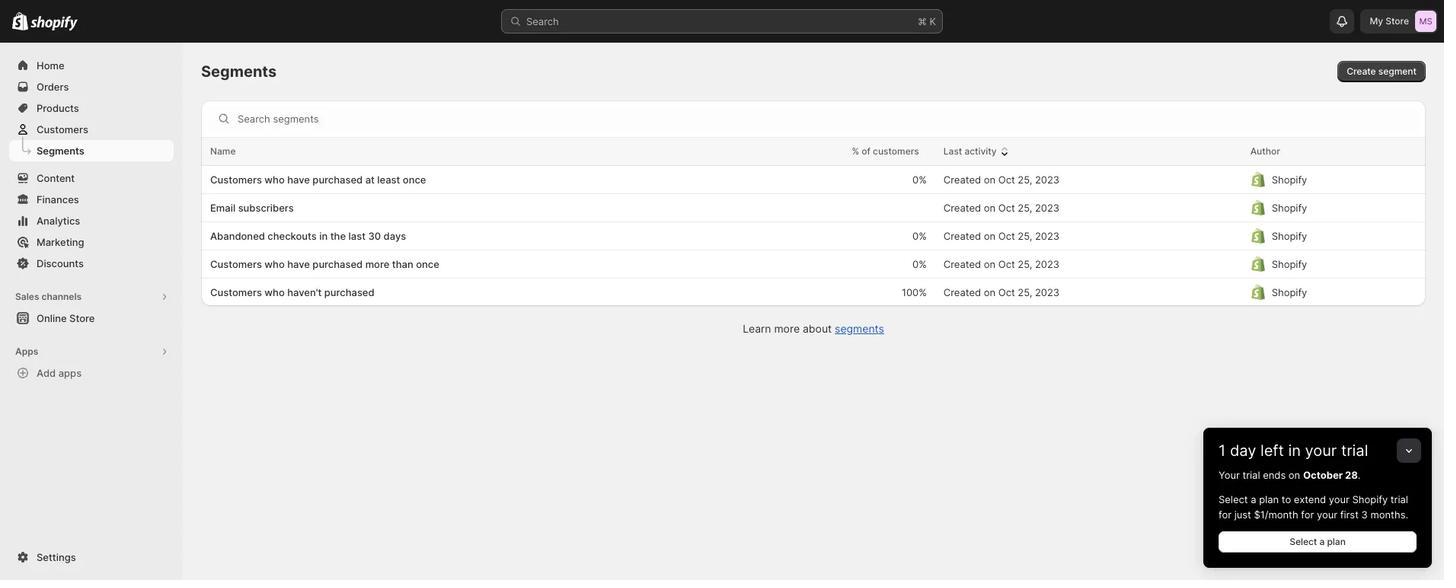 Task type: locate. For each thing, give the bounding box(es) containing it.
0 vertical spatial a
[[1251, 494, 1257, 506]]

purchased left the at
[[313, 174, 363, 186]]

1 vertical spatial a
[[1320, 536, 1325, 548]]

1 have from the top
[[287, 174, 310, 186]]

on for customers who have purchased at least once
[[984, 174, 996, 186]]

your
[[1306, 442, 1338, 460], [1330, 494, 1350, 506], [1318, 509, 1338, 521]]

0 horizontal spatial plan
[[1260, 494, 1280, 506]]

who up "subscribers"
[[265, 174, 285, 186]]

have up haven't
[[287, 258, 310, 271]]

just
[[1235, 509, 1252, 521]]

0 horizontal spatial more
[[366, 258, 390, 271]]

for left just
[[1219, 509, 1232, 521]]

1 horizontal spatial more
[[775, 322, 800, 335]]

on for abandoned checkouts in the last 30 days
[[984, 230, 996, 242]]

about
[[803, 322, 832, 335]]

once inside 'link'
[[403, 174, 426, 186]]

purchased for more
[[313, 258, 363, 271]]

5 created on oct 25, 2023 from the top
[[944, 287, 1060, 299]]

2023 for than
[[1036, 258, 1060, 271]]

have inside 'link'
[[287, 174, 310, 186]]

last activity
[[944, 146, 997, 157]]

oct
[[999, 174, 1016, 186], [999, 202, 1016, 214], [999, 230, 1016, 242], [999, 258, 1016, 271], [999, 287, 1016, 299]]

0 vertical spatial 0%
[[913, 174, 927, 186]]

0 vertical spatial trial
[[1342, 442, 1369, 460]]

plan for select a plan to extend your shopify trial for just $1/month for your first 3 months.
[[1260, 494, 1280, 506]]

2 vertical spatial 0%
[[913, 258, 927, 271]]

create segment
[[1347, 66, 1417, 77]]

learn
[[743, 322, 772, 335]]

2 vertical spatial who
[[265, 287, 285, 299]]

2 have from the top
[[287, 258, 310, 271]]

1 vertical spatial purchased
[[313, 258, 363, 271]]

abandoned checkouts in the last 30 days link
[[210, 229, 726, 244]]

discounts link
[[9, 253, 174, 274]]

purchased inside 'link'
[[313, 174, 363, 186]]

1 horizontal spatial plan
[[1328, 536, 1346, 548]]

online store link
[[9, 308, 174, 329]]

a for select a plan
[[1320, 536, 1325, 548]]

0%
[[913, 174, 927, 186], [913, 230, 927, 242], [913, 258, 927, 271]]

created on oct 25, 2023
[[944, 174, 1060, 186], [944, 202, 1060, 214], [944, 230, 1060, 242], [944, 258, 1060, 271], [944, 287, 1060, 299]]

1 horizontal spatial for
[[1302, 509, 1315, 521]]

on for email subscribers
[[984, 202, 996, 214]]

products link
[[9, 98, 174, 119]]

your up first
[[1330, 494, 1350, 506]]

oct for least
[[999, 174, 1016, 186]]

left
[[1261, 442, 1285, 460]]

select inside select a plan to extend your shopify trial for just $1/month for your first 3 months.
[[1219, 494, 1249, 506]]

in inside dropdown button
[[1289, 442, 1302, 460]]

select down select a plan to extend your shopify trial for just $1/month for your first 3 months.
[[1290, 536, 1318, 548]]

1 vertical spatial store
[[69, 312, 95, 325]]

who down checkouts
[[265, 258, 285, 271]]

3
[[1362, 509, 1369, 521]]

select up just
[[1219, 494, 1249, 506]]

0 horizontal spatial select
[[1219, 494, 1249, 506]]

1 horizontal spatial select
[[1290, 536, 1318, 548]]

2 vertical spatial your
[[1318, 509, 1338, 521]]

for down extend
[[1302, 509, 1315, 521]]

store
[[1386, 15, 1410, 27], [69, 312, 95, 325]]

last activity button
[[944, 144, 1012, 159]]

select a plan to extend your shopify trial for just $1/month for your first 3 months.
[[1219, 494, 1409, 521]]

customers who haven't purchased link
[[210, 285, 726, 300]]

0 vertical spatial once
[[403, 174, 426, 186]]

2 0% from the top
[[913, 230, 927, 242]]

1 created from the top
[[944, 174, 982, 186]]

shopify for customers who have purchased at least once
[[1272, 174, 1308, 186]]

email
[[210, 202, 236, 214]]

trial right the "your"
[[1243, 469, 1261, 482]]

who inside 'link'
[[265, 174, 285, 186]]

3 oct from the top
[[999, 230, 1016, 242]]

1 horizontal spatial trial
[[1342, 442, 1369, 460]]

0 horizontal spatial in
[[319, 230, 328, 242]]

3 2023 from the top
[[1036, 230, 1060, 242]]

store right my
[[1386, 15, 1410, 27]]

1 horizontal spatial segments
[[201, 62, 277, 81]]

shopify image
[[12, 12, 28, 30]]

created on oct 25, 2023 for least
[[944, 174, 1060, 186]]

discounts
[[37, 258, 84, 270]]

a down select a plan to extend your shopify trial for just $1/month for your first 3 months.
[[1320, 536, 1325, 548]]

28
[[1346, 469, 1359, 482]]

a for select a plan to extend your shopify trial for just $1/month for your first 3 months.
[[1251, 494, 1257, 506]]

once right than
[[416, 258, 440, 271]]

1 created on oct 25, 2023 from the top
[[944, 174, 1060, 186]]

have
[[287, 174, 310, 186], [287, 258, 310, 271]]

1 vertical spatial once
[[416, 258, 440, 271]]

1 vertical spatial plan
[[1328, 536, 1346, 548]]

1 vertical spatial 0%
[[913, 230, 927, 242]]

trial
[[1342, 442, 1369, 460], [1243, 469, 1261, 482], [1391, 494, 1409, 506]]

0% for customers who have purchased at least once
[[913, 174, 927, 186]]

have up "subscribers"
[[287, 174, 310, 186]]

select for select a plan to extend your shopify trial for just $1/month for your first 3 months.
[[1219, 494, 1249, 506]]

activity
[[965, 146, 997, 157]]

learn more about segments
[[743, 322, 885, 335]]

orders
[[37, 81, 69, 93]]

on inside 1 day left in your trial element
[[1289, 469, 1301, 482]]

email subscribers
[[210, 202, 294, 214]]

plan
[[1260, 494, 1280, 506], [1328, 536, 1346, 548]]

once right least
[[403, 174, 426, 186]]

content link
[[9, 168, 174, 189]]

purchased down "customers who have purchased more than once"
[[324, 287, 375, 299]]

3 created on oct 25, 2023 from the top
[[944, 230, 1060, 242]]

4 created from the top
[[944, 258, 982, 271]]

sales channels
[[15, 291, 82, 303]]

select
[[1219, 494, 1249, 506], [1290, 536, 1318, 548]]

store for online store
[[69, 312, 95, 325]]

plan up "$1/month"
[[1260, 494, 1280, 506]]

more
[[366, 258, 390, 271], [775, 322, 800, 335]]

%
[[852, 146, 860, 157]]

2 vertical spatial trial
[[1391, 494, 1409, 506]]

plan down first
[[1328, 536, 1346, 548]]

for
[[1219, 509, 1232, 521], [1302, 509, 1315, 521]]

purchased
[[313, 174, 363, 186], [313, 258, 363, 271], [324, 287, 375, 299]]

2 for from the left
[[1302, 509, 1315, 521]]

1 vertical spatial select
[[1290, 536, 1318, 548]]

store inside 'link'
[[69, 312, 95, 325]]

1 horizontal spatial a
[[1320, 536, 1325, 548]]

0 horizontal spatial a
[[1251, 494, 1257, 506]]

1 who from the top
[[265, 174, 285, 186]]

customers inside 'link'
[[210, 174, 262, 186]]

2 horizontal spatial trial
[[1391, 494, 1409, 506]]

2 who from the top
[[265, 258, 285, 271]]

trial inside select a plan to extend your shopify trial for just $1/month for your first 3 months.
[[1391, 494, 1409, 506]]

shopify
[[1272, 174, 1308, 186], [1272, 202, 1308, 214], [1272, 230, 1308, 242], [1272, 258, 1308, 271], [1272, 287, 1308, 299], [1353, 494, 1389, 506]]

in right 'left'
[[1289, 442, 1302, 460]]

shopify for customers who have purchased more than once
[[1272, 258, 1308, 271]]

2 created from the top
[[944, 202, 982, 214]]

0 vertical spatial who
[[265, 174, 285, 186]]

search
[[527, 15, 559, 27]]

0 vertical spatial your
[[1306, 442, 1338, 460]]

3 0% from the top
[[913, 258, 927, 271]]

1 2023 from the top
[[1036, 174, 1060, 186]]

more left than
[[366, 258, 390, 271]]

2023 for 30
[[1036, 230, 1060, 242]]

1 vertical spatial have
[[287, 258, 310, 271]]

trial up months.
[[1391, 494, 1409, 506]]

1 vertical spatial segments
[[37, 145, 85, 157]]

5 created from the top
[[944, 287, 982, 299]]

4 25, from the top
[[1018, 258, 1033, 271]]

ends
[[1264, 469, 1287, 482]]

home
[[37, 59, 64, 72]]

your left first
[[1318, 509, 1338, 521]]

1 vertical spatial your
[[1330, 494, 1350, 506]]

0 horizontal spatial store
[[69, 312, 95, 325]]

0 horizontal spatial segments
[[37, 145, 85, 157]]

months.
[[1371, 509, 1409, 521]]

1 horizontal spatial store
[[1386, 15, 1410, 27]]

2 oct from the top
[[999, 202, 1016, 214]]

select inside select a plan link
[[1290, 536, 1318, 548]]

0 vertical spatial select
[[1219, 494, 1249, 506]]

last
[[349, 230, 366, 242]]

0 vertical spatial segments
[[201, 62, 277, 81]]

segments
[[201, 62, 277, 81], [37, 145, 85, 157]]

in left the
[[319, 230, 328, 242]]

3 created from the top
[[944, 230, 982, 242]]

plan inside select a plan to extend your shopify trial for just $1/month for your first 3 months.
[[1260, 494, 1280, 506]]

least
[[377, 174, 400, 186]]

segments link
[[9, 140, 174, 162]]

a inside select a plan to extend your shopify trial for just $1/month for your first 3 months.
[[1251, 494, 1257, 506]]

have for more
[[287, 258, 310, 271]]

0 vertical spatial store
[[1386, 15, 1410, 27]]

0 horizontal spatial trial
[[1243, 469, 1261, 482]]

plan inside select a plan link
[[1328, 536, 1346, 548]]

trial up 28
[[1342, 442, 1369, 460]]

on
[[984, 174, 996, 186], [984, 202, 996, 214], [984, 230, 996, 242], [984, 258, 996, 271], [984, 287, 996, 299], [1289, 469, 1301, 482]]

have for at
[[287, 174, 310, 186]]

0 vertical spatial have
[[287, 174, 310, 186]]

5 2023 from the top
[[1036, 287, 1060, 299]]

trial inside dropdown button
[[1342, 442, 1369, 460]]

2 created on oct 25, 2023 from the top
[[944, 202, 1060, 214]]

abandoned checkouts in the last 30 days
[[210, 230, 406, 242]]

1 oct from the top
[[999, 174, 1016, 186]]

oct for 30
[[999, 230, 1016, 242]]

who left haven't
[[265, 287, 285, 299]]

0 vertical spatial purchased
[[313, 174, 363, 186]]

your inside dropdown button
[[1306, 442, 1338, 460]]

more right the learn
[[775, 322, 800, 335]]

1 vertical spatial who
[[265, 258, 285, 271]]

1 vertical spatial in
[[1289, 442, 1302, 460]]

.
[[1359, 469, 1361, 482]]

created
[[944, 174, 982, 186], [944, 202, 982, 214], [944, 230, 982, 242], [944, 258, 982, 271], [944, 287, 982, 299]]

2023 for least
[[1036, 174, 1060, 186]]

purchased down the
[[313, 258, 363, 271]]

4 created on oct 25, 2023 from the top
[[944, 258, 1060, 271]]

1 0% from the top
[[913, 174, 927, 186]]

a
[[1251, 494, 1257, 506], [1320, 536, 1325, 548]]

your up october
[[1306, 442, 1338, 460]]

1 horizontal spatial in
[[1289, 442, 1302, 460]]

store down the sales channels button
[[69, 312, 95, 325]]

first
[[1341, 509, 1359, 521]]

sales
[[15, 291, 39, 303]]

3 who from the top
[[265, 287, 285, 299]]

0 vertical spatial more
[[366, 258, 390, 271]]

0 vertical spatial plan
[[1260, 494, 1280, 506]]

shopify for abandoned checkouts in the last 30 days
[[1272, 230, 1308, 242]]

customers
[[873, 146, 920, 157]]

select for select a plan
[[1290, 536, 1318, 548]]

0 horizontal spatial for
[[1219, 509, 1232, 521]]

my store image
[[1416, 11, 1437, 32]]

my
[[1371, 15, 1384, 27]]

a up just
[[1251, 494, 1257, 506]]

k
[[930, 15, 937, 27]]

1 25, from the top
[[1018, 174, 1033, 186]]

customers
[[37, 123, 88, 136], [210, 174, 262, 186], [210, 258, 262, 271], [210, 287, 262, 299]]

4 oct from the top
[[999, 258, 1016, 271]]

3 25, from the top
[[1018, 230, 1033, 242]]

4 2023 from the top
[[1036, 258, 1060, 271]]



Task type: vqa. For each thing, say whether or not it's contained in the screenshot.


Task type: describe. For each thing, give the bounding box(es) containing it.
⌘
[[918, 15, 927, 27]]

extend
[[1295, 494, 1327, 506]]

once for customers who have purchased more than once
[[416, 258, 440, 271]]

% of customers
[[852, 146, 920, 157]]

my store
[[1371, 15, 1410, 27]]

1 for from the left
[[1219, 509, 1232, 521]]

channels
[[42, 291, 82, 303]]

settings link
[[9, 547, 174, 569]]

haven't
[[287, 287, 322, 299]]

add apps
[[37, 367, 82, 380]]

finances link
[[9, 189, 174, 210]]

2 vertical spatial purchased
[[324, 287, 375, 299]]

subscribers
[[238, 202, 294, 214]]

25, for 30
[[1018, 230, 1033, 242]]

on for customers who haven't purchased
[[984, 287, 996, 299]]

created on oct 25, 2023 for than
[[944, 258, 1060, 271]]

shopify image
[[31, 16, 78, 31]]

analytics
[[37, 215, 80, 227]]

shopify for customers who haven't purchased
[[1272, 287, 1308, 299]]

add
[[37, 367, 56, 380]]

marketing
[[37, 236, 84, 248]]

create segment link
[[1338, 61, 1427, 82]]

1 day left in your trial
[[1219, 442, 1369, 460]]

marketing link
[[9, 232, 174, 253]]

1 vertical spatial more
[[775, 322, 800, 335]]

shopify inside select a plan to extend your shopify trial for just $1/month for your first 3 months.
[[1353, 494, 1389, 506]]

customers who haven't purchased
[[210, 287, 375, 299]]

5 25, from the top
[[1018, 287, 1033, 299]]

settings
[[37, 552, 76, 564]]

select a plan
[[1290, 536, 1346, 548]]

once for customers who have purchased at least once
[[403, 174, 426, 186]]

1 vertical spatial trial
[[1243, 469, 1261, 482]]

customers who have purchased at least once
[[210, 174, 426, 186]]

name
[[210, 146, 236, 157]]

who for customers who have purchased more than once
[[265, 258, 285, 271]]

on for customers who have purchased more than once
[[984, 258, 996, 271]]

your
[[1219, 469, 1240, 482]]

$1/month
[[1255, 509, 1299, 521]]

sales channels button
[[9, 287, 174, 308]]

segment
[[1379, 66, 1417, 77]]

2 25, from the top
[[1018, 202, 1033, 214]]

100%
[[902, 287, 927, 299]]

created for than
[[944, 258, 982, 271]]

1 day left in your trial button
[[1204, 428, 1433, 460]]

apps
[[58, 367, 82, 380]]

online store
[[37, 312, 95, 325]]

segments link
[[835, 322, 885, 335]]

Search segments text field
[[238, 107, 1421, 131]]

0 vertical spatial in
[[319, 230, 328, 242]]

days
[[384, 230, 406, 242]]

customers who have purchased at least once link
[[210, 172, 726, 187]]

author
[[1251, 146, 1281, 157]]

to
[[1282, 494, 1292, 506]]

customers for customers who have purchased at least once
[[210, 174, 262, 186]]

who for customers who haven't purchased
[[265, 287, 285, 299]]

abandoned
[[210, 230, 265, 242]]

finances
[[37, 194, 79, 206]]

5 oct from the top
[[999, 287, 1016, 299]]

of
[[862, 146, 871, 157]]

0% for customers who have purchased more than once
[[913, 258, 927, 271]]

created for 30
[[944, 230, 982, 242]]

add apps button
[[9, 363, 174, 384]]

oct for than
[[999, 258, 1016, 271]]

2 2023 from the top
[[1036, 202, 1060, 214]]

0% for abandoned checkouts in the last 30 days
[[913, 230, 927, 242]]

your trial ends on october 28 .
[[1219, 469, 1361, 482]]

customers who have purchased more than once
[[210, 258, 440, 271]]

created for least
[[944, 174, 982, 186]]

store for my store
[[1386, 15, 1410, 27]]

online
[[37, 312, 67, 325]]

select a plan link
[[1219, 532, 1417, 553]]

who for customers who have purchased at least once
[[265, 174, 285, 186]]

than
[[392, 258, 414, 271]]

1
[[1219, 442, 1226, 460]]

day
[[1231, 442, 1257, 460]]

create
[[1347, 66, 1377, 77]]

created on oct 25, 2023 for 30
[[944, 230, 1060, 242]]

25, for least
[[1018, 174, 1033, 186]]

home link
[[9, 55, 174, 76]]

at
[[366, 174, 375, 186]]

1 day left in your trial element
[[1204, 468, 1433, 569]]

shopify for email subscribers
[[1272, 202, 1308, 214]]

plan for select a plan
[[1328, 536, 1346, 548]]

customers for customers
[[37, 123, 88, 136]]

apps button
[[9, 341, 174, 363]]

october
[[1304, 469, 1344, 482]]

25, for than
[[1018, 258, 1033, 271]]

orders link
[[9, 76, 174, 98]]

checkouts
[[268, 230, 317, 242]]

purchased for at
[[313, 174, 363, 186]]

apps
[[15, 346, 38, 357]]

⌘ k
[[918, 15, 937, 27]]

content
[[37, 172, 75, 184]]

products
[[37, 102, 79, 114]]

30
[[368, 230, 381, 242]]

customers for customers who haven't purchased
[[210, 287, 262, 299]]

analytics link
[[9, 210, 174, 232]]

online store button
[[0, 308, 183, 329]]

segments
[[835, 322, 885, 335]]

customers for customers who have purchased more than once
[[210, 258, 262, 271]]

the
[[330, 230, 346, 242]]

last
[[944, 146, 963, 157]]

customers who have purchased more than once link
[[210, 257, 726, 272]]

email subscribers link
[[210, 200, 726, 216]]



